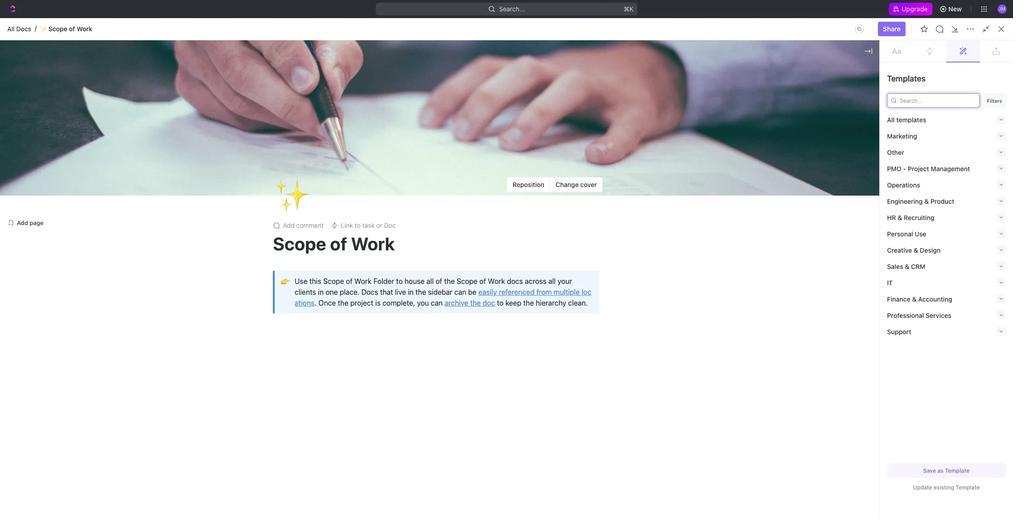 Task type: vqa. For each thing, say whether or not it's contained in the screenshot.
tree in the Sidebar navigation
no



Task type: locate. For each thing, give the bounding box(es) containing it.
1 horizontal spatial fall favorites •
[[883, 107, 926, 114]]

1 horizontal spatial new
[[977, 39, 991, 46]]

0 vertical spatial new
[[949, 5, 962, 13]]

mins right 24 at the right top
[[856, 208, 870, 216]]

0 horizontal spatial date
[[774, 177, 786, 184]]

1 horizontal spatial all
[[160, 160, 167, 167]]

1 horizontal spatial fall
[[883, 107, 893, 114]]

& left the crm
[[905, 263, 910, 270]]

0 vertical spatial -
[[903, 165, 906, 173]]

add left page
[[17, 219, 28, 227]]

2 vertical spatial untitled • in project notes
[[883, 121, 959, 129]]

✨ right all docs link
[[40, 25, 47, 32]]

project notes
[[458, 92, 498, 100], [168, 192, 209, 200]]

fall favorites • up 'all templates'
[[883, 107, 926, 114]]

1 vertical spatial all
[[887, 116, 895, 124]]

project inside project notes link
[[458, 92, 479, 100]]

-
[[903, 165, 906, 173], [669, 192, 672, 200]]

new up search docs
[[949, 5, 962, 13]]

1 vertical spatial fall
[[308, 121, 317, 129]]

27 up 24 at the right top
[[847, 192, 854, 200]]

doc inside "button"
[[992, 39, 1004, 46]]

2 welcome! from the left
[[746, 121, 775, 129]]

archive
[[445, 299, 468, 307]]

work
[[77, 25, 92, 32], [198, 92, 213, 100], [774, 107, 789, 114], [351, 233, 395, 254], [355, 278, 372, 286], [488, 278, 505, 286], [615, 306, 631, 314]]

1 welcome! • in agency management from the left
[[170, 121, 274, 129]]

link
[[341, 222, 353, 229]]

1 horizontal spatial can
[[454, 288, 466, 297]]

welcome! for resource
[[170, 121, 199, 129]]

change cover button
[[550, 178, 603, 192]]

1 horizontal spatial add
[[283, 222, 295, 229]]

new inside "button"
[[977, 39, 991, 46]]

welcome! down created by me
[[746, 121, 775, 129]]

clients
[[295, 288, 316, 297]]

welcome! • in agency management for resource management
[[170, 121, 274, 129]]

folder
[[374, 278, 394, 286]]

doc
[[992, 39, 1004, 46], [384, 222, 396, 229]]

- down tags on the right
[[669, 192, 672, 200]]

fall up 'all templates'
[[883, 107, 893, 114]]

use
[[915, 230, 927, 238], [295, 278, 308, 286]]

👥 down the created
[[733, 92, 740, 99]]

1 vertical spatial 🎁
[[295, 121, 302, 128]]

ago down viewed
[[871, 192, 882, 200]]

easily referenced from multiple loc ations link
[[295, 288, 592, 307]]

hide
[[576, 21, 590, 29]]

to right link
[[355, 222, 361, 229]]

4 row from the top
[[146, 237, 1002, 253]]

enable
[[551, 21, 572, 29]]

creative & design
[[887, 246, 941, 254]]

the right keep
[[523, 299, 534, 307]]

template right existing
[[956, 485, 980, 491]]

untitled down the project 1 • in project notes
[[308, 107, 331, 114]]

1 horizontal spatial welcome! • in agency management
[[746, 121, 850, 129]]

27 mins ago down date viewed button
[[847, 192, 882, 200]]

can inside use this scope of work folder to house all of the scope of work docs across all your clients in one place. docs that live in the sidebar can be
[[454, 288, 466, 297]]

tab list
[[157, 155, 374, 173]]

1 vertical spatial use
[[295, 278, 308, 286]]

docs right search at the right top of the page
[[948, 39, 963, 46]]

0 horizontal spatial -
[[669, 192, 672, 200]]

& right "finance"
[[912, 295, 917, 303]]

2 27 from the left
[[847, 192, 854, 200]]

1 horizontal spatial resource management
[[746, 92, 813, 100]]

professional
[[887, 312, 924, 319]]

👥 down "recent"
[[158, 107, 165, 114]]

& for hr
[[898, 214, 902, 221]]

1 horizontal spatial 👥
[[733, 92, 740, 99]]

27 down date updated button
[[774, 192, 782, 200]]

1 horizontal spatial doc
[[992, 39, 1004, 46]]

0 horizontal spatial 27 mins ago
[[774, 192, 810, 200]]

. once the project is complete, you can archive the doc to keep the hierarchy clean.
[[315, 299, 588, 307]]

0 horizontal spatial all
[[7, 25, 15, 32]]

new for new doc
[[977, 39, 991, 46]]

to inside dropdown button
[[355, 222, 361, 229]]

all button
[[157, 155, 169, 173]]

engineering
[[887, 197, 923, 205]]

untitled • in project notes up marketing
[[883, 121, 959, 129]]

agency management
[[588, 290, 649, 298]]

0 vertical spatial untitled • in project notes
[[883, 92, 959, 100]]

1 horizontal spatial 1
[[330, 92, 333, 100]]

upgrade link
[[889, 3, 932, 15]]

you down use this scope of work folder to house all of the scope of work docs across all your clients in one place. docs that live in the sidebar can be
[[417, 299, 429, 307]]

new doc button
[[972, 35, 1010, 50]]

untitled • in project notes down the project 1 • in project notes
[[308, 107, 384, 114]]

2 horizontal spatial all
[[887, 116, 895, 124]]

all for all docs
[[7, 25, 15, 32]]

created by me
[[733, 76, 783, 84]]

page
[[30, 219, 44, 227]]

fall
[[883, 107, 893, 114], [308, 121, 317, 129]]

to
[[449, 21, 455, 29], [355, 222, 361, 229], [396, 278, 403, 286], [497, 299, 504, 307]]

all left your
[[549, 278, 556, 286]]

0 horizontal spatial 👋
[[158, 121, 165, 128]]

0 horizontal spatial all
[[410, 76, 416, 83]]

live
[[395, 288, 406, 297]]

0 horizontal spatial 👥
[[158, 107, 165, 114]]

1 vertical spatial can
[[431, 299, 443, 307]]

0 vertical spatial fall
[[883, 107, 893, 114]]

2 date from the left
[[847, 177, 859, 184]]

private
[[239, 160, 260, 167]]

1 horizontal spatial 27 mins ago
[[847, 192, 882, 200]]

0 vertical spatial 1
[[117, 73, 120, 80]]

this right hide
[[592, 21, 603, 29]]

all docs
[[7, 25, 31, 32]]

fall up assigned
[[308, 121, 317, 129]]

• inside the project 1 • in project notes
[[335, 92, 337, 100]]

1 27 from the left
[[774, 192, 782, 200]]

0 vertical spatial resource
[[746, 92, 773, 100]]

0 vertical spatial project notes
[[458, 92, 498, 100]]

1 vertical spatial template
[[956, 485, 980, 491]]

& for finance
[[912, 295, 917, 303]]

1 horizontal spatial welcome!
[[746, 121, 775, 129]]

0 horizontal spatial welcome! • in agency management
[[170, 121, 274, 129]]

assigned
[[310, 160, 337, 167]]

row containing name
[[146, 173, 1002, 188]]

you right do
[[421, 21, 431, 29]]

table containing project notes
[[146, 173, 1002, 384]]

1 row from the top
[[146, 173, 1002, 188]]

1 vertical spatial project notes
[[168, 192, 209, 200]]

clean.
[[568, 299, 588, 307]]

0 horizontal spatial welcome!
[[170, 121, 199, 129]]

that
[[380, 288, 393, 297]]

2 👋 from the left
[[733, 121, 740, 128]]

enable
[[457, 21, 477, 29]]

8 row from the top
[[146, 351, 1002, 367]]

untitled up marketing
[[883, 121, 906, 129]]

house
[[405, 278, 425, 286]]

resource down created by me
[[746, 92, 773, 100]]

7 row from the top
[[146, 335, 1002, 351]]

5 row from the top
[[146, 252, 1002, 270]]

Search... text field
[[892, 94, 977, 107]]

cell
[[146, 188, 156, 204], [146, 204, 156, 220], [573, 204, 664, 220], [664, 204, 769, 220], [769, 204, 841, 220], [146, 220, 156, 237], [573, 220, 664, 237], [664, 220, 769, 237], [769, 220, 841, 237], [841, 220, 914, 237], [146, 237, 156, 253], [573, 237, 664, 253], [664, 237, 769, 253], [769, 237, 841, 253], [841, 237, 914, 253], [146, 253, 156, 269], [573, 253, 664, 269], [664, 253, 769, 269], [769, 253, 841, 269], [841, 253, 914, 269], [146, 269, 156, 286], [664, 269, 769, 286], [769, 269, 841, 286], [841, 269, 914, 286], [146, 286, 156, 302], [664, 286, 769, 302], [769, 286, 841, 302], [841, 286, 914, 302], [146, 302, 156, 318], [664, 302, 769, 318], [769, 302, 841, 318], [841, 302, 914, 318], [146, 318, 156, 335], [156, 318, 573, 335], [573, 318, 664, 335], [664, 318, 769, 335], [769, 318, 841, 335], [841, 318, 914, 335], [146, 335, 156, 351], [156, 335, 573, 351], [573, 335, 664, 351], [664, 335, 769, 351], [769, 335, 841, 351], [841, 335, 914, 351], [914, 335, 987, 351], [987, 335, 1002, 351], [146, 351, 156, 367], [156, 351, 573, 367], [573, 351, 664, 367], [664, 351, 769, 367], [769, 351, 841, 367], [841, 351, 914, 367], [914, 351, 987, 367], [987, 351, 1002, 367], [146, 367, 156, 384], [156, 367, 573, 384], [573, 367, 664, 384], [664, 367, 769, 384], [769, 367, 841, 384], [841, 367, 914, 384], [914, 367, 987, 384], [987, 367, 1002, 384]]

mins down date updated button
[[783, 192, 797, 200]]

0 horizontal spatial project notes
[[168, 192, 209, 200]]

1 vertical spatial this
[[309, 278, 321, 286]]

0 horizontal spatial add
[[17, 219, 28, 227]]

docs right my
[[186, 160, 201, 167]]

1 👋 from the left
[[158, 121, 165, 128]]

Search by name... text field
[[858, 156, 973, 169]]

scope down created by me
[[746, 107, 764, 114]]

ago
[[799, 192, 810, 200], [871, 192, 882, 200], [872, 208, 883, 216]]

business time image
[[579, 292, 585, 296]]

work inside row
[[615, 306, 631, 314]]

of
[[69, 25, 75, 32], [191, 92, 197, 100], [766, 107, 772, 114], [330, 233, 347, 254], [346, 278, 353, 286], [436, 278, 442, 286], [480, 278, 486, 286], [608, 306, 614, 314]]

new right search docs
[[977, 39, 991, 46]]

untitled • in project notes
[[883, 92, 959, 100], [308, 107, 384, 114], [883, 121, 959, 129]]

jm
[[999, 6, 1006, 11]]

doc down jm dropdown button
[[992, 39, 1004, 46]]

1 vertical spatial 👥
[[158, 107, 165, 114]]

all docs link
[[7, 25, 31, 33]]

you
[[421, 21, 431, 29], [417, 299, 429, 307]]

1 welcome! from the left
[[170, 121, 199, 129]]

template for update existing template
[[956, 485, 980, 491]]

column header inside table
[[146, 173, 156, 188]]

2 27 mins ago from the left
[[847, 192, 882, 200]]

.
[[315, 299, 317, 307]]

can down sidebar
[[431, 299, 443, 307]]

0 horizontal spatial resource management
[[170, 107, 238, 114]]

✨ scope of work
[[40, 25, 92, 32]]

1 horizontal spatial date
[[847, 177, 859, 184]]

0 horizontal spatial agency
[[213, 121, 235, 129]]

new inside button
[[949, 5, 962, 13]]

& right hr
[[898, 214, 902, 221]]

ago for '24 mins ago' row
[[872, 208, 883, 216]]

0 horizontal spatial doc
[[384, 222, 396, 229]]

to up live
[[396, 278, 403, 286]]

doc right or
[[384, 222, 396, 229]]

change
[[556, 181, 579, 189]]

scope up "one"
[[323, 278, 344, 286]]

0 vertical spatial template
[[945, 468, 970, 474]]

1
[[117, 73, 120, 80], [330, 92, 333, 100]]

0 horizontal spatial this
[[309, 278, 321, 286]]

0 horizontal spatial fall favorites •
[[308, 121, 350, 129]]

date for date viewed
[[847, 177, 859, 184]]

1 inside the sidebar navigation
[[117, 73, 120, 80]]

1 horizontal spatial this
[[592, 21, 603, 29]]

project 1 • in project notes
[[308, 92, 386, 100]]

1 vertical spatial resource
[[170, 107, 198, 114]]

updated
[[788, 177, 809, 184]]

2 vertical spatial all
[[160, 160, 167, 167]]

can
[[454, 288, 466, 297], [431, 299, 443, 307]]

management inside row
[[611, 290, 649, 298]]

docs down inbox
[[22, 88, 37, 96]]

add page
[[17, 219, 44, 227]]

0 vertical spatial 🎁
[[870, 107, 878, 114]]

welcome! up the my docs
[[170, 121, 199, 129]]

use down recruiting on the right of page
[[915, 230, 927, 238]]

dashboards link
[[4, 100, 127, 115]]

can up the archive
[[454, 288, 466, 297]]

✨ inside "✨ scope of work"
[[40, 25, 47, 32]]

0 horizontal spatial 1
[[117, 73, 120, 80]]

27 mins ago down date updated button
[[774, 192, 810, 200]]

untitled • in project notes down templates
[[883, 92, 959, 100]]

from
[[537, 288, 552, 297]]

all templates
[[887, 116, 926, 124]]

& left "design"
[[914, 246, 918, 254]]

ago for row containing project notes
[[871, 192, 882, 200]]

resource management
[[746, 92, 813, 100], [170, 107, 238, 114]]

1 vertical spatial untitled
[[308, 107, 331, 114]]

untitled
[[883, 92, 906, 100], [308, 107, 331, 114], [883, 121, 906, 129]]

24 mins ago row
[[146, 204, 1002, 221]]

1 horizontal spatial project notes
[[458, 92, 498, 100]]

1 vertical spatial doc
[[384, 222, 396, 229]]

my docs
[[175, 160, 201, 167]]

do you want to enable browser notifications? enable hide this
[[411, 21, 603, 29]]

use up clients
[[295, 278, 308, 286]]

1 horizontal spatial all
[[427, 278, 434, 286]]

date left 'updated'
[[774, 177, 786, 184]]

1 horizontal spatial agency
[[588, 290, 609, 298]]

0 vertical spatial 👥
[[733, 92, 740, 99]]

new
[[949, 5, 962, 13], [977, 39, 991, 46]]

be
[[468, 288, 477, 297]]

0 horizontal spatial new
[[949, 5, 962, 13]]

2 horizontal spatial agency
[[788, 121, 810, 129]]

docs up project
[[361, 288, 378, 297]]

untitled down templates
[[883, 92, 906, 100]]

viewed
[[860, 177, 878, 184]]

all right see
[[410, 76, 416, 83]]

use inside use this scope of work folder to house all of the scope of work docs across all your clients in one place. docs that live in the sidebar can be
[[295, 278, 308, 286]]

2 welcome! • in agency management from the left
[[746, 121, 850, 129]]

- inside row
[[669, 192, 672, 200]]

link to task or doc button
[[327, 220, 399, 232]]

client 2 project row
[[146, 269, 1002, 287]]

0 vertical spatial fall favorites •
[[883, 107, 926, 114]]

0 horizontal spatial can
[[431, 299, 443, 307]]

management
[[775, 92, 813, 100], [200, 107, 238, 114], [236, 121, 274, 129], [812, 121, 850, 129], [931, 165, 970, 173], [611, 290, 649, 298]]

column header
[[146, 173, 156, 188]]

2 row from the top
[[146, 187, 1002, 205]]

2
[[606, 274, 610, 281]]

ago left hr
[[872, 208, 883, 216]]

scope down "recent"
[[170, 92, 189, 100]]

team space tree
[[4, 168, 127, 491]]

template right as
[[945, 468, 970, 474]]

date left viewed
[[847, 177, 859, 184]]

& left product at the top right of page
[[925, 197, 929, 205]]

0 horizontal spatial 27
[[774, 192, 782, 200]]

is
[[375, 299, 381, 307]]

doc inside dropdown button
[[384, 222, 396, 229]]

1 vertical spatial -
[[669, 192, 672, 200]]

new for new
[[949, 5, 962, 13]]

0 vertical spatial doc
[[992, 39, 1004, 46]]

27
[[774, 192, 782, 200], [847, 192, 854, 200]]

0 horizontal spatial 🎁
[[295, 121, 302, 128]]

✨
[[40, 25, 47, 32], [158, 92, 165, 99], [733, 107, 740, 114], [275, 174, 311, 216]]

row containing project notes
[[146, 187, 1002, 205]]

0 vertical spatial all
[[7, 25, 15, 32]]

👋
[[158, 121, 165, 128], [733, 121, 740, 128]]

scope of work inside row
[[588, 306, 631, 314]]

add left comment
[[283, 222, 295, 229]]

0 vertical spatial can
[[454, 288, 466, 297]]

template
[[945, 468, 970, 474], [956, 485, 980, 491]]

1 vertical spatial fall favorites •
[[308, 121, 350, 129]]

0 horizontal spatial use
[[295, 278, 308, 286]]

scope down loc
[[588, 306, 606, 314]]

row
[[146, 173, 1002, 188], [146, 187, 1002, 205], [146, 220, 1002, 237], [146, 237, 1002, 253], [146, 252, 1002, 270], [146, 318, 1002, 335], [146, 335, 1002, 351], [146, 351, 1002, 367], [146, 367, 1002, 384]]

me
[[773, 76, 783, 84]]

mins down the date viewed
[[856, 192, 870, 200]]

table
[[146, 173, 1002, 384]]

1 horizontal spatial 👋
[[733, 121, 740, 128]]

tab list containing all
[[157, 155, 374, 173]]

all for all templates
[[887, 116, 895, 124]]

1 date from the left
[[774, 177, 786, 184]]

1 vertical spatial new
[[977, 39, 991, 46]]

resource down "recent"
[[170, 107, 198, 114]]

operations
[[887, 181, 920, 189]]

agency management row
[[146, 285, 1002, 303]]

all up sidebar
[[427, 278, 434, 286]]

3 row from the top
[[146, 220, 1002, 237]]

date updated button
[[769, 174, 815, 188]]

fall favorites • down the project 1 • in project notes
[[308, 121, 350, 129]]

finance & accounting
[[887, 295, 953, 303]]

1 horizontal spatial use
[[915, 230, 927, 238]]

agency for resource management
[[213, 121, 235, 129]]

this up clients
[[309, 278, 321, 286]]

hr & recruiting
[[887, 214, 935, 221]]

scope
[[48, 25, 67, 32], [170, 92, 189, 100], [746, 107, 764, 114], [273, 233, 326, 254], [323, 278, 344, 286], [457, 278, 478, 286], [588, 306, 606, 314]]

resource
[[746, 92, 773, 100], [170, 107, 198, 114]]

welcome! for scope
[[746, 121, 775, 129]]

1 vertical spatial resource management
[[170, 107, 238, 114]]

1 horizontal spatial 27
[[847, 192, 854, 200]]

scope of work down agency management
[[588, 306, 631, 314]]

- right pmo
[[903, 165, 906, 173]]

27 mins ago
[[774, 192, 810, 200], [847, 192, 882, 200]]



Task type: describe. For each thing, give the bounding box(es) containing it.
project notes link
[[442, 89, 707, 103]]

the down be
[[470, 299, 481, 307]]

archive the doc link
[[445, 299, 495, 307]]

1 vertical spatial you
[[417, 299, 429, 307]]

new button
[[936, 2, 967, 16]]

✨ down the created
[[733, 107, 740, 114]]

docs inside 'tab list'
[[186, 160, 201, 167]]

& for creative
[[914, 246, 918, 254]]

sharing
[[919, 177, 939, 184]]

docs link
[[4, 85, 127, 99]]

other
[[887, 148, 904, 156]]

pmo - project management
[[887, 165, 970, 173]]

home
[[22, 57, 39, 65]]

client
[[588, 274, 604, 281]]

👉
[[280, 277, 290, 286]]

your
[[558, 278, 572, 286]]

agency for scope of work
[[788, 121, 810, 129]]

as
[[938, 468, 944, 474]]

add comment
[[283, 222, 324, 229]]

👋 for resource
[[158, 121, 165, 128]]

date viewed
[[847, 177, 878, 184]]

1 horizontal spatial 🎁
[[870, 107, 878, 114]]

filters button
[[984, 93, 1006, 108]]

2 horizontal spatial all
[[549, 278, 556, 286]]

recruiting
[[904, 214, 935, 221]]

to right doc
[[497, 299, 504, 307]]

place.
[[340, 288, 360, 297]]

team
[[22, 186, 38, 194]]

shared
[[209, 160, 231, 167]]

see
[[398, 76, 408, 83]]

scope inside row
[[588, 306, 606, 314]]

complete,
[[383, 299, 415, 307]]

projects
[[588, 192, 611, 200]]

0 vertical spatial you
[[421, 21, 431, 29]]

inbox
[[22, 73, 38, 80]]

one
[[326, 288, 338, 297]]

engineering & product
[[887, 197, 955, 205]]

project inside client 2 project row
[[612, 274, 632, 281]]

scope of work down by
[[746, 107, 789, 114]]

sidebar
[[428, 288, 453, 297]]

services
[[926, 312, 952, 319]]

24
[[847, 208, 855, 216]]

search...
[[499, 5, 525, 13]]

team space
[[22, 186, 58, 194]]

link to task or doc
[[341, 222, 396, 229]]

archived
[[345, 160, 372, 167]]

upgrade
[[902, 5, 928, 13]]

scope down add comment
[[273, 233, 326, 254]]

scope up be
[[457, 278, 478, 286]]

search docs
[[925, 39, 963, 46]]

user group image
[[9, 188, 16, 193]]

docs up home
[[16, 25, 31, 32]]

update
[[913, 485, 932, 491]]

this inside use this scope of work folder to house all of the scope of work docs across all your clients in one place. docs that live in the sidebar can be
[[309, 278, 321, 286]]

product
[[931, 197, 955, 205]]

support
[[887, 328, 911, 336]]

9 row from the top
[[146, 367, 1002, 384]]

scope of work row
[[146, 301, 1002, 319]]

& for engineering
[[925, 197, 929, 205]]

0 vertical spatial untitled
[[883, 92, 906, 100]]

date viewed button
[[841, 174, 892, 188]]

loc
[[582, 288, 592, 297]]

team space link
[[22, 183, 125, 198]]

created
[[733, 76, 761, 84]]

0 vertical spatial resource management
[[746, 92, 813, 100]]

assigned button
[[307, 155, 340, 173]]

6 row from the top
[[146, 318, 1002, 335]]

scope up home link
[[48, 25, 67, 32]]

1 vertical spatial 1
[[330, 92, 333, 100]]

multiple
[[554, 288, 580, 297]]

template for save as template
[[945, 468, 970, 474]]

once
[[318, 299, 336, 307]]

favorites button
[[4, 140, 35, 151]]

easily referenced from multiple loc ations
[[295, 288, 592, 307]]

finance
[[887, 295, 911, 303]]

0 horizontal spatial fall
[[308, 121, 317, 129]]

✨ down "recent"
[[158, 92, 165, 99]]

accounting
[[918, 295, 953, 303]]

1 vertical spatial untitled • in project notes
[[308, 107, 384, 114]]

date for date updated
[[774, 177, 786, 184]]

& for sales
[[905, 263, 910, 270]]

filters
[[987, 98, 1002, 104]]

0 vertical spatial use
[[915, 230, 927, 238]]

project inside row
[[168, 192, 189, 200]]

docs
[[507, 278, 523, 286]]

reposition
[[513, 181, 544, 189]]

date updated
[[774, 177, 809, 184]]

the up sidebar
[[444, 278, 455, 286]]

my docs button
[[173, 155, 204, 173]]

creative
[[887, 246, 912, 254]]

browser
[[479, 21, 503, 29]]

share
[[883, 25, 901, 33]]

⌘k
[[624, 5, 634, 13]]

notifications?
[[505, 21, 545, 29]]

all inside button
[[410, 76, 416, 83]]

hr
[[887, 214, 896, 221]]

project notes inside row
[[168, 192, 209, 200]]

all inside button
[[160, 160, 167, 167]]

docs inside use this scope of work folder to house all of the scope of work docs across all your clients in one place. docs that live in the sidebar can be
[[361, 288, 378, 297]]

docs inside the sidebar navigation
[[22, 88, 37, 96]]

mins for row containing project notes
[[856, 192, 870, 200]]

templates
[[896, 116, 926, 124]]

search
[[925, 39, 946, 46]]

workspace
[[268, 160, 301, 167]]

of inside row
[[608, 306, 614, 314]]

see all button
[[395, 74, 419, 85]]

mins for '24 mins ago' row
[[856, 208, 870, 216]]

docs up "recent"
[[152, 39, 167, 46]]

referenced
[[499, 288, 535, 297]]

search docs button
[[912, 35, 968, 50]]

want
[[433, 21, 448, 29]]

the down place.
[[338, 299, 348, 307]]

24 mins ago
[[847, 208, 883, 216]]

cover
[[580, 181, 597, 189]]

tags
[[669, 177, 681, 184]]

agency inside agency management row
[[588, 290, 609, 298]]

add for add comment
[[283, 222, 295, 229]]

0 horizontal spatial resource
[[170, 107, 198, 114]]

✨ down workspace button
[[275, 174, 311, 216]]

new doc
[[977, 39, 1004, 46]]

welcome! • in agency management for scope of work
[[746, 121, 850, 129]]

by
[[762, 76, 771, 84]]

recent
[[158, 76, 182, 84]]

or
[[376, 222, 382, 229]]

to inside use this scope of work folder to house all of the scope of work docs across all your clients in one place. docs that live in the sidebar can be
[[396, 278, 403, 286]]

1 27 mins ago from the left
[[774, 192, 810, 200]]

favorites inside button
[[7, 141, 31, 148]]

to right want
[[449, 21, 455, 29]]

2 vertical spatial untitled
[[883, 121, 906, 129]]

dropdown menu image
[[852, 22, 867, 36]]

add for add page
[[17, 219, 28, 227]]

0 vertical spatial this
[[592, 21, 603, 29]]

scope of work down link
[[273, 233, 395, 254]]

workspace button
[[266, 155, 304, 173]]

ago down 'updated'
[[799, 192, 810, 200]]

👋 for scope
[[733, 121, 740, 128]]

across
[[525, 278, 547, 286]]

change cover
[[556, 181, 597, 189]]

sidebar navigation
[[0, 32, 136, 519]]

jm button
[[995, 2, 1010, 16]]

scope of work down "recent"
[[170, 92, 213, 100]]

see all
[[398, 76, 416, 83]]

private button
[[237, 155, 262, 173]]

1 horizontal spatial -
[[903, 165, 906, 173]]

the down house
[[416, 288, 426, 297]]

1 horizontal spatial resource
[[746, 92, 773, 100]]

pmo
[[887, 165, 902, 173]]

sales
[[887, 263, 903, 270]]



